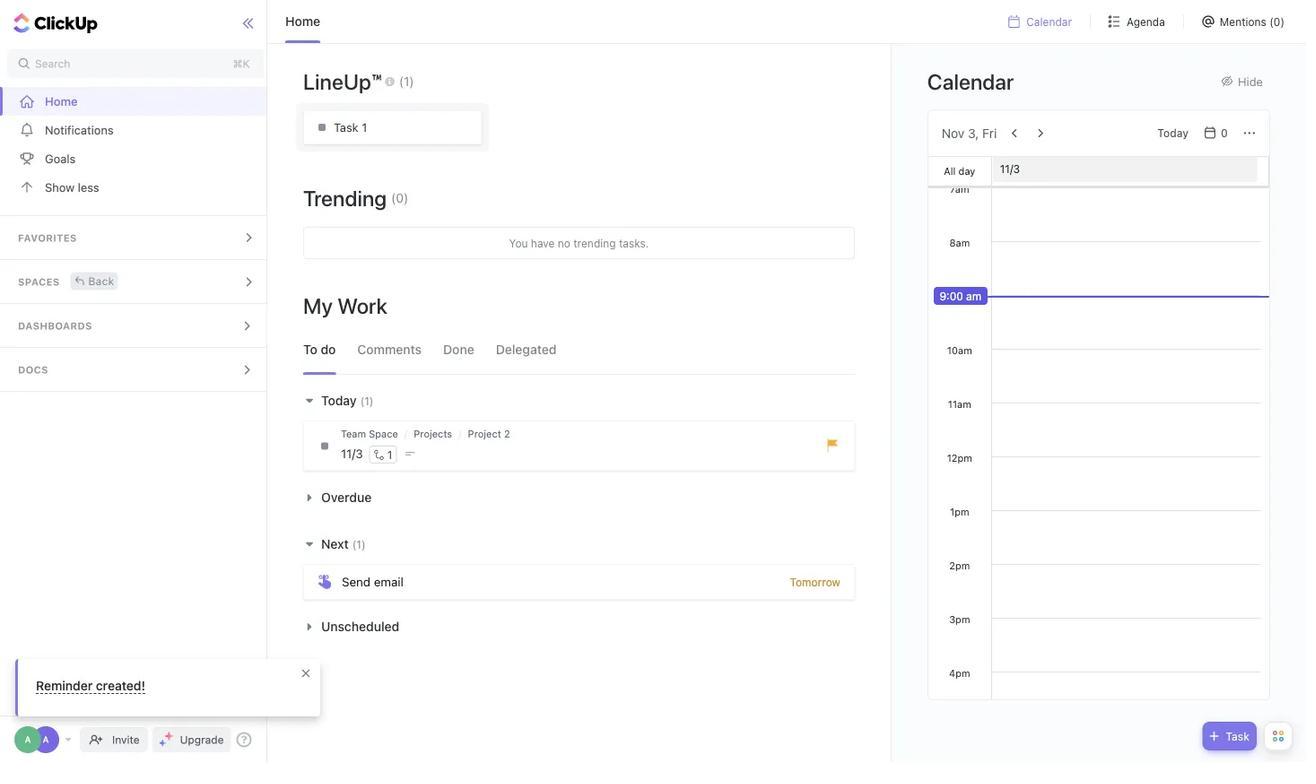 Task type: vqa. For each thing, say whether or not it's contained in the screenshot.
‎Task
yes



Task type: locate. For each thing, give the bounding box(es) containing it.
(1) inside "next (1)"
[[352, 538, 366, 551]]

(0) inside trending (0)
[[391, 191, 409, 206]]

nov 3, fri
[[942, 126, 997, 140]]

to
[[303, 342, 318, 357]]

goals link
[[0, 144, 271, 173]]

0 horizontal spatial calendar
[[928, 69, 1014, 94]]

(1) for today
[[360, 395, 374, 407]]

overdue button
[[303, 490, 376, 505]]

1 right ‎task
[[362, 121, 367, 134]]

⌘k
[[233, 57, 250, 70]]

task
[[1226, 731, 1250, 743]]

1 / from the left
[[405, 428, 408, 440]]

(1) inside today (1)
[[360, 395, 374, 407]]

11/3
[[1000, 163, 1020, 175], [341, 447, 363, 461]]

1 vertical spatial (1)
[[360, 395, 374, 407]]

0 horizontal spatial home
[[45, 95, 78, 108]]

less
[[78, 181, 99, 194]]

0 vertical spatial (0)
[[1270, 15, 1285, 28]]

today up team
[[321, 394, 357, 408]]

1pm
[[950, 506, 970, 518]]

9am
[[950, 291, 970, 302]]

nov 3, fri button
[[942, 126, 997, 140]]

1 vertical spatial home
[[45, 95, 78, 108]]

home link
[[0, 87, 271, 116]]

0 vertical spatial today
[[1158, 127, 1189, 140]]

overdue
[[321, 490, 372, 505]]

(0) for mentions
[[1270, 15, 1285, 28]]

home up notifications
[[45, 95, 78, 108]]

next (1)
[[321, 537, 366, 552]]

show less
[[45, 181, 99, 194]]

all day
[[944, 166, 976, 177]]

0 vertical spatial home
[[285, 14, 320, 29]]

dashboards
[[18, 320, 92, 332]]

2 vertical spatial (1)
[[352, 538, 366, 551]]

delegated button
[[496, 326, 557, 374]]

1 horizontal spatial 11/3
[[1000, 163, 1020, 175]]

home inside sidebar "navigation"
[[45, 95, 78, 108]]

today
[[1158, 127, 1189, 140], [321, 394, 357, 408]]

1 horizontal spatial 1
[[387, 449, 393, 461]]

reminder
[[36, 679, 93, 694]]

(1) up ‎task 1 'link' on the left of the page
[[399, 74, 414, 88]]

1 down the space
[[387, 449, 393, 461]]

(0) right mentions
[[1270, 15, 1285, 28]]

9:00
[[940, 290, 964, 302]]

2 a from the left
[[43, 735, 49, 745]]

back
[[88, 275, 114, 288]]

0
[[1221, 127, 1228, 140]]

0 vertical spatial 1
[[362, 121, 367, 134]]

1 horizontal spatial a
[[43, 735, 49, 745]]

1
[[362, 121, 367, 134], [387, 449, 393, 461]]

0 horizontal spatial /
[[405, 428, 408, 440]]

(0) right trending
[[391, 191, 409, 206]]

today inside today button
[[1158, 127, 1189, 140]]

11/3 down team
[[341, 447, 363, 461]]

9:00 am
[[940, 290, 982, 302]]

2pm
[[950, 560, 970, 572]]

11/3 right day
[[1000, 163, 1020, 175]]

0 horizontal spatial 11/3
[[341, 447, 363, 461]]

/ right the space
[[405, 428, 408, 440]]

notifications link
[[0, 116, 271, 144]]

0 horizontal spatial today
[[321, 394, 357, 408]]

invite
[[112, 734, 140, 747]]

next
[[321, 537, 349, 552]]

search
[[35, 57, 70, 70]]

1 horizontal spatial today
[[1158, 127, 1189, 140]]

1 horizontal spatial /
[[459, 428, 462, 440]]

send email
[[342, 575, 404, 590]]

1 vertical spatial (0)
[[391, 191, 409, 206]]

trending (0)
[[303, 186, 409, 211]]

2 / from the left
[[459, 428, 462, 440]]

0 vertical spatial 11/3
[[1000, 163, 1020, 175]]

(1)
[[399, 74, 414, 88], [360, 395, 374, 407], [352, 538, 366, 551]]

(0)
[[1270, 15, 1285, 28], [391, 191, 409, 206]]

0 horizontal spatial (0)
[[391, 191, 409, 206]]

1 vertical spatial 11/3
[[341, 447, 363, 461]]

am
[[967, 290, 982, 302]]

upgrade
[[180, 734, 224, 747]]

0 horizontal spatial 1
[[362, 121, 367, 134]]

delegated
[[496, 342, 557, 357]]

today left 0 dropdown button
[[1158, 127, 1189, 140]]

0 vertical spatial calendar
[[1027, 15, 1072, 28]]

1 horizontal spatial (0)
[[1270, 15, 1285, 28]]

home up the lineup
[[285, 14, 320, 29]]

(0) for trending
[[391, 191, 409, 206]]

calendar
[[1027, 15, 1072, 28], [928, 69, 1014, 94]]

project 2 link
[[468, 428, 510, 440]]

home
[[285, 14, 320, 29], [45, 95, 78, 108]]

project
[[468, 428, 501, 440]]

projects
[[414, 428, 452, 440]]

(1) up team space 'link'
[[360, 395, 374, 407]]

mentions (0)
[[1220, 15, 1285, 28]]

1 inside to do tab panel
[[387, 449, 393, 461]]

1 vertical spatial today
[[321, 394, 357, 408]]

1 vertical spatial calendar
[[928, 69, 1014, 94]]

today inside to do tab panel
[[321, 394, 357, 408]]

7am
[[950, 183, 970, 195]]

/
[[405, 428, 408, 440], [459, 428, 462, 440]]

(1) right next
[[352, 538, 366, 551]]

11am
[[948, 398, 972, 410]]

/ left project
[[459, 428, 462, 440]]

1 vertical spatial 1
[[387, 449, 393, 461]]

unscheduled button
[[303, 620, 404, 634]]

0 horizontal spatial a
[[25, 735, 31, 745]]

my work tab list
[[294, 326, 864, 374]]

1 horizontal spatial calendar
[[1027, 15, 1072, 28]]

a
[[25, 735, 31, 745], [43, 735, 49, 745]]

today button
[[1151, 123, 1196, 144]]

to do button
[[303, 326, 336, 374]]

1 horizontal spatial home
[[285, 14, 320, 29]]

12pm
[[947, 452, 973, 464]]

unscheduled
[[321, 620, 400, 634]]

3,
[[968, 126, 979, 140]]

email
[[374, 575, 404, 590]]



Task type: describe. For each thing, give the bounding box(es) containing it.
you have no trending tasks.
[[509, 237, 649, 249]]

work
[[338, 293, 388, 319]]

comments button
[[358, 326, 422, 374]]

no
[[558, 237, 571, 249]]

my
[[303, 293, 333, 319]]

today for today
[[1158, 127, 1189, 140]]

‎task
[[334, 121, 359, 134]]

created!
[[96, 679, 145, 694]]

spaces
[[18, 276, 60, 288]]

back link
[[70, 272, 118, 290]]

nov
[[942, 126, 965, 140]]

comments
[[358, 342, 422, 357]]

4pm
[[950, 668, 971, 679]]

sidebar navigation
[[0, 0, 271, 764]]

agenda
[[1127, 15, 1166, 28]]

tasks.
[[619, 237, 649, 249]]

done button
[[443, 326, 474, 374]]

today (1)
[[321, 394, 374, 408]]

to do tab panel
[[285, 381, 873, 647]]

10am
[[948, 345, 973, 356]]

11/3 inside to do tab panel
[[341, 447, 363, 461]]

favorites button
[[0, 216, 271, 259]]

done
[[443, 342, 474, 357]]

favorites
[[18, 232, 77, 244]]

docs
[[18, 364, 48, 376]]

trending
[[574, 237, 616, 249]]

8am
[[950, 237, 970, 249]]

show
[[45, 181, 75, 194]]

team space link
[[341, 428, 398, 440]]

reminder created!
[[36, 679, 145, 694]]

goals
[[45, 152, 76, 166]]

team
[[341, 428, 366, 440]]

0 vertical spatial (1)
[[399, 74, 414, 88]]

sparkle svg 1 image
[[165, 732, 174, 741]]

reminder created! link
[[36, 678, 145, 696]]

space
[[369, 428, 398, 440]]

3pm
[[950, 614, 971, 626]]

1 inside 'link'
[[362, 121, 367, 134]]

projects link
[[414, 428, 452, 440]]

trending
[[303, 186, 387, 211]]

tomorrow
[[790, 576, 841, 589]]

to do
[[303, 342, 336, 357]]

‎task 1
[[334, 121, 367, 134]]

mentions
[[1220, 15, 1267, 28]]

fri
[[983, 126, 997, 140]]

(1) for next
[[352, 538, 366, 551]]

sparkle svg 2 image
[[159, 740, 166, 747]]

2
[[504, 428, 510, 440]]

1 a from the left
[[25, 735, 31, 745]]

lineup
[[303, 69, 371, 94]]

notifications
[[45, 123, 114, 137]]

do
[[321, 342, 336, 357]]

send
[[342, 575, 371, 590]]

all
[[944, 166, 956, 177]]

upgrade link
[[152, 728, 231, 753]]

hide
[[1238, 74, 1264, 88]]

you
[[509, 237, 528, 249]]

my work
[[303, 293, 388, 319]]

have
[[531, 237, 555, 249]]

today for today (1)
[[321, 394, 357, 408]]

0 button
[[1200, 123, 1236, 144]]

team space / projects / project 2
[[341, 428, 510, 440]]

day
[[959, 166, 976, 177]]

‎task 1 link
[[303, 110, 482, 144]]



